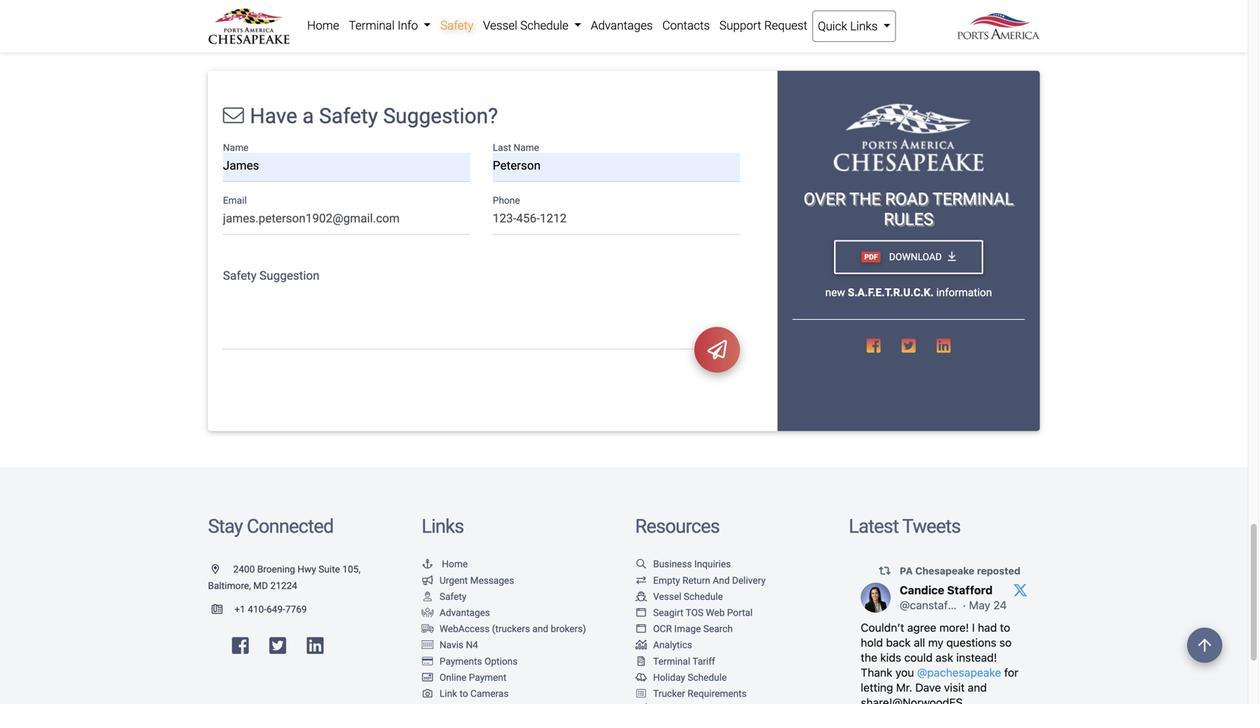 Task type: describe. For each thing, give the bounding box(es) containing it.
1 vertical spatial vessel
[[654, 592, 682, 603]]

have
[[250, 104, 298, 129]]

1 vertical spatial facebook square image
[[232, 637, 249, 656]]

new s.a.f.e.t.r.u.c.k. information
[[826, 287, 993, 299]]

payment
[[469, 673, 507, 684]]

1 vertical spatial twitter square image
[[270, 637, 286, 656]]

stay
[[208, 516, 243, 538]]

linkedin image
[[937, 338, 951, 354]]

0 vertical spatial vessel
[[483, 18, 518, 33]]

terminal for terminal info
[[349, 18, 395, 33]]

1 vertical spatial links
[[422, 516, 464, 538]]

Last Name text field
[[493, 153, 741, 182]]

link
[[440, 689, 457, 700]]

request
[[765, 18, 808, 33]]

urgent
[[440, 575, 468, 587]]

stay connected
[[208, 516, 334, 538]]

tweets
[[903, 516, 961, 538]]

webaccess
[[440, 624, 490, 635]]

terminal info link
[[344, 10, 436, 40]]

safety link for left vessel schedule link
[[436, 10, 479, 40]]

0 vertical spatial twitter square image
[[902, 338, 916, 354]]

1 horizontal spatial home
[[442, 559, 468, 570]]

holiday schedule
[[654, 673, 727, 684]]

payments options
[[440, 656, 518, 668]]

support request link
[[715, 10, 813, 40]]

delivery
[[733, 575, 766, 587]]

resources
[[636, 516, 720, 538]]

information
[[937, 287, 993, 299]]

return
[[683, 575, 711, 587]]

analytics
[[654, 640, 693, 651]]

webaccess (truckers and brokers)
[[440, 624, 586, 635]]

urgent messages link
[[422, 575, 515, 587]]

suggestion
[[260, 269, 320, 283]]

phone office image
[[212, 605, 235, 615]]

analytics link
[[636, 640, 693, 651]]

linkedin image
[[307, 637, 324, 656]]

requirements
[[688, 689, 747, 700]]

schedule for the bottommost vessel schedule link
[[684, 592, 723, 603]]

suggestion?
[[383, 104, 498, 129]]

bullhorn image
[[422, 576, 434, 586]]

arrow to bottom image
[[948, 252, 957, 262]]

ocr
[[654, 624, 672, 635]]

to
[[460, 689, 468, 700]]

web
[[706, 608, 725, 619]]

urgent messages
[[440, 575, 515, 587]]

business
[[654, 559, 692, 570]]

browser image for ocr
[[636, 625, 648, 634]]

list alt image
[[636, 690, 648, 699]]

download
[[887, 252, 942, 263]]

inquiries
[[695, 559, 731, 570]]

0 vertical spatial vessel schedule
[[483, 18, 572, 33]]

cameras
[[471, 689, 509, 700]]

1 vertical spatial vessel schedule link
[[636, 592, 723, 603]]

safety link for left the advantages link
[[422, 592, 467, 603]]

+1 410-649-7769
[[235, 604, 307, 616]]

payments
[[440, 656, 482, 668]]

ship image
[[636, 592, 648, 602]]

brokers)
[[551, 624, 586, 635]]

1 horizontal spatial advantages link
[[586, 10, 658, 40]]

7769
[[285, 604, 307, 616]]

go to top image
[[1188, 628, 1223, 664]]

seagirt tos web portal link
[[636, 608, 753, 619]]

Safety Suggestion text field
[[223, 259, 741, 350]]

2400 broening hwy suite 105, baltimore, md 21224
[[208, 564, 361, 592]]

latest tweets
[[849, 516, 961, 538]]

truck container image
[[422, 625, 434, 634]]

Email text field
[[223, 206, 471, 235]]

hwy
[[298, 564, 316, 576]]

container storage image
[[422, 641, 434, 651]]

support
[[720, 18, 762, 33]]

webaccess (truckers and brokers) link
[[422, 624, 586, 635]]

messages
[[470, 575, 515, 587]]

safety down urgent at the bottom left of page
[[440, 592, 467, 603]]

portal
[[728, 608, 753, 619]]

info
[[398, 18, 418, 33]]

schedule inside vessel schedule link
[[521, 18, 569, 33]]

search
[[704, 624, 733, 635]]

ocr image search
[[654, 624, 733, 635]]

latest
[[849, 516, 899, 538]]

1 horizontal spatial links
[[851, 19, 878, 33]]

21224
[[271, 581, 297, 592]]

credit card image
[[422, 657, 434, 667]]

terminal tariff
[[654, 656, 716, 668]]

trucker requirements
[[654, 689, 747, 700]]

+1 410-649-7769 link
[[208, 604, 307, 616]]

online
[[440, 673, 467, 684]]

last
[[493, 142, 512, 154]]

empty
[[654, 575, 680, 587]]

2 name from the left
[[514, 142, 539, 154]]

a
[[303, 104, 314, 129]]

1 horizontal spatial facebook square image
[[867, 338, 881, 354]]

md
[[253, 581, 268, 592]]

0 horizontal spatial advantages
[[440, 608, 490, 619]]

649-
[[267, 604, 285, 616]]

seagirt
[[654, 608, 684, 619]]

baltimore,
[[208, 581, 251, 592]]

1 vertical spatial vessel schedule
[[654, 592, 723, 603]]

analytics image
[[636, 641, 648, 651]]

0 horizontal spatial vessel schedule link
[[479, 10, 586, 40]]



Task type: locate. For each thing, give the bounding box(es) containing it.
advantages left contacts link
[[591, 18, 653, 33]]

exchange image
[[636, 576, 648, 586]]

home link left terminal info
[[303, 10, 344, 40]]

navis n4 link
[[422, 640, 478, 651]]

facebook square image
[[867, 338, 881, 354], [232, 637, 249, 656]]

1 horizontal spatial twitter square image
[[902, 338, 916, 354]]

navis
[[440, 640, 464, 651]]

1 vertical spatial schedule
[[684, 592, 723, 603]]

home link up urgent at the bottom left of page
[[422, 559, 468, 570]]

safety
[[441, 18, 474, 33], [319, 104, 378, 129], [223, 269, 257, 283], [440, 592, 467, 603]]

browser image
[[636, 609, 648, 618], [636, 625, 648, 634]]

advantages link
[[586, 10, 658, 40], [422, 608, 490, 619]]

1 horizontal spatial terminal
[[654, 656, 691, 668]]

advantages link up webaccess
[[422, 608, 490, 619]]

browser image up analytics image
[[636, 625, 648, 634]]

105,
[[343, 564, 361, 576]]

contacts
[[663, 18, 710, 33]]

0 horizontal spatial advantages link
[[422, 608, 490, 619]]

s.a.f.e.t.r.u.c.k.
[[848, 287, 934, 299]]

terminal info
[[349, 18, 421, 33]]

empty return and delivery
[[654, 575, 766, 587]]

safety right the a
[[319, 104, 378, 129]]

empty return and delivery link
[[636, 575, 766, 587]]

home link for terminal info link
[[303, 10, 344, 40]]

online payment link
[[422, 673, 507, 684]]

schedule
[[521, 18, 569, 33], [684, 592, 723, 603], [688, 673, 727, 684]]

and
[[713, 575, 730, 587]]

0 vertical spatial vessel schedule link
[[479, 10, 586, 40]]

safety link right info
[[436, 10, 479, 40]]

email
[[223, 195, 247, 206]]

twitter square image
[[902, 338, 916, 354], [270, 637, 286, 656]]

0 horizontal spatial facebook square image
[[232, 637, 249, 656]]

anchor image
[[422, 560, 434, 570]]

seagirt terminal image
[[834, 104, 984, 171]]

0 vertical spatial terminal
[[349, 18, 395, 33]]

advantages up webaccess
[[440, 608, 490, 619]]

0 horizontal spatial vessel
[[483, 18, 518, 33]]

0 vertical spatial browser image
[[636, 609, 648, 618]]

home left terminal info
[[307, 18, 339, 33]]

410-
[[248, 604, 267, 616]]

links up anchor "icon"
[[422, 516, 464, 538]]

1 vertical spatial home
[[442, 559, 468, 570]]

ocr image search link
[[636, 624, 733, 635]]

holiday schedule link
[[636, 673, 727, 684]]

0 vertical spatial schedule
[[521, 18, 569, 33]]

browser image down ship image
[[636, 609, 648, 618]]

2 vertical spatial schedule
[[688, 673, 727, 684]]

business inquiries
[[654, 559, 731, 570]]

1 horizontal spatial vessel schedule
[[654, 592, 723, 603]]

map marker alt image
[[212, 565, 231, 575]]

advantages link left contacts
[[586, 10, 658, 40]]

1 name from the left
[[223, 142, 249, 154]]

the
[[850, 189, 881, 209]]

payments options link
[[422, 656, 518, 668]]

1 vertical spatial terminal
[[654, 656, 691, 668]]

1 vertical spatial advantages link
[[422, 608, 490, 619]]

terminal down analytics
[[654, 656, 691, 668]]

home link for urgent messages link at the left bottom of the page
[[422, 559, 468, 570]]

browser image inside ocr image search link
[[636, 625, 648, 634]]

safety link down urgent at the bottom left of page
[[422, 592, 467, 603]]

facebook square image down s.a.f.e.t.r.u.c.k.
[[867, 338, 881, 354]]

1 horizontal spatial home link
[[422, 559, 468, 570]]

name right last
[[514, 142, 539, 154]]

1 horizontal spatial advantages
[[591, 18, 653, 33]]

and
[[533, 624, 549, 635]]

twitter square image down 649-
[[270, 637, 286, 656]]

0 vertical spatial facebook square image
[[867, 338, 881, 354]]

1 vertical spatial advantages
[[440, 608, 490, 619]]

terminal for terminal tariff
[[654, 656, 691, 668]]

quick
[[818, 19, 848, 33]]

safety link
[[436, 10, 479, 40], [422, 592, 467, 603]]

n4
[[466, 640, 478, 651]]

rules
[[884, 210, 934, 229]]

schedule for the holiday schedule link
[[688, 673, 727, 684]]

browser image for seagirt
[[636, 609, 648, 618]]

user hard hat image
[[422, 592, 434, 602]]

phone
[[493, 195, 520, 206]]

terminal
[[349, 18, 395, 33], [654, 656, 691, 668]]

links right quick
[[851, 19, 878, 33]]

Name text field
[[223, 153, 471, 182]]

quick links
[[818, 19, 881, 33]]

name
[[223, 142, 249, 154], [514, 142, 539, 154]]

hand receiving image
[[422, 609, 434, 618]]

facebook square image down +1
[[232, 637, 249, 656]]

broening
[[257, 564, 295, 576]]

terminal left info
[[349, 18, 395, 33]]

pdf
[[865, 253, 878, 262]]

suite
[[319, 564, 340, 576]]

holiday
[[654, 673, 686, 684]]

business inquiries link
[[636, 559, 731, 570]]

(truckers
[[492, 624, 530, 635]]

seagirt tos web portal
[[654, 608, 753, 619]]

0 vertical spatial home link
[[303, 10, 344, 40]]

1 horizontal spatial vessel schedule link
[[636, 592, 723, 603]]

options
[[485, 656, 518, 668]]

online payment
[[440, 673, 507, 684]]

navis n4
[[440, 640, 478, 651]]

0 vertical spatial advantages
[[591, 18, 653, 33]]

tos
[[686, 608, 704, 619]]

1 browser image from the top
[[636, 609, 648, 618]]

0 horizontal spatial home link
[[303, 10, 344, 40]]

safety suggestion
[[223, 269, 320, 283]]

contacts link
[[658, 10, 715, 40]]

last name
[[493, 142, 539, 154]]

bells image
[[636, 673, 648, 683]]

1 vertical spatial browser image
[[636, 625, 648, 634]]

Phone text field
[[493, 206, 741, 235]]

tariff
[[693, 656, 716, 668]]

search image
[[636, 560, 648, 570]]

2 browser image from the top
[[636, 625, 648, 634]]

quick links link
[[813, 10, 897, 42]]

0 vertical spatial home
[[307, 18, 339, 33]]

trucker
[[654, 689, 686, 700]]

advantages
[[591, 18, 653, 33], [440, 608, 490, 619]]

links
[[851, 19, 878, 33], [422, 516, 464, 538]]

browser image inside "seagirt tos web portal" link
[[636, 609, 648, 618]]

2400 broening hwy suite 105, baltimore, md 21224 link
[[208, 564, 361, 592]]

over
[[804, 189, 846, 209]]

vessel schedule
[[483, 18, 572, 33], [654, 592, 723, 603]]

0 vertical spatial links
[[851, 19, 878, 33]]

file invoice image
[[636, 657, 648, 667]]

0 horizontal spatial links
[[422, 516, 464, 538]]

0 horizontal spatial name
[[223, 142, 249, 154]]

1 vertical spatial safety link
[[422, 592, 467, 603]]

0 horizontal spatial twitter square image
[[270, 637, 286, 656]]

trucker requirements link
[[636, 689, 747, 700]]

have a safety suggestion?
[[250, 104, 498, 129]]

1 horizontal spatial name
[[514, 142, 539, 154]]

name up the "email" at the top left
[[223, 142, 249, 154]]

road
[[886, 189, 929, 209]]

0 horizontal spatial vessel schedule
[[483, 18, 572, 33]]

connected
[[247, 516, 334, 538]]

terminal tariff link
[[636, 656, 716, 668]]

safety right info
[[441, 18, 474, 33]]

over the road terminal rules
[[804, 189, 1014, 229]]

0 horizontal spatial terminal
[[349, 18, 395, 33]]

1 vertical spatial home link
[[422, 559, 468, 570]]

home link
[[303, 10, 344, 40], [422, 559, 468, 570]]

credit card front image
[[422, 673, 434, 683]]

0 horizontal spatial home
[[307, 18, 339, 33]]

0 vertical spatial advantages link
[[586, 10, 658, 40]]

camera image
[[422, 690, 434, 699]]

2400
[[233, 564, 255, 576]]

1 horizontal spatial vessel
[[654, 592, 682, 603]]

0 vertical spatial safety link
[[436, 10, 479, 40]]

safety left 'suggestion' on the left top
[[223, 269, 257, 283]]

home up urgent at the bottom left of page
[[442, 559, 468, 570]]

twitter square image left linkedin icon in the right of the page
[[902, 338, 916, 354]]

+1
[[235, 604, 245, 616]]



Task type: vqa. For each thing, say whether or not it's contained in the screenshot.
'equipment/cargo'
no



